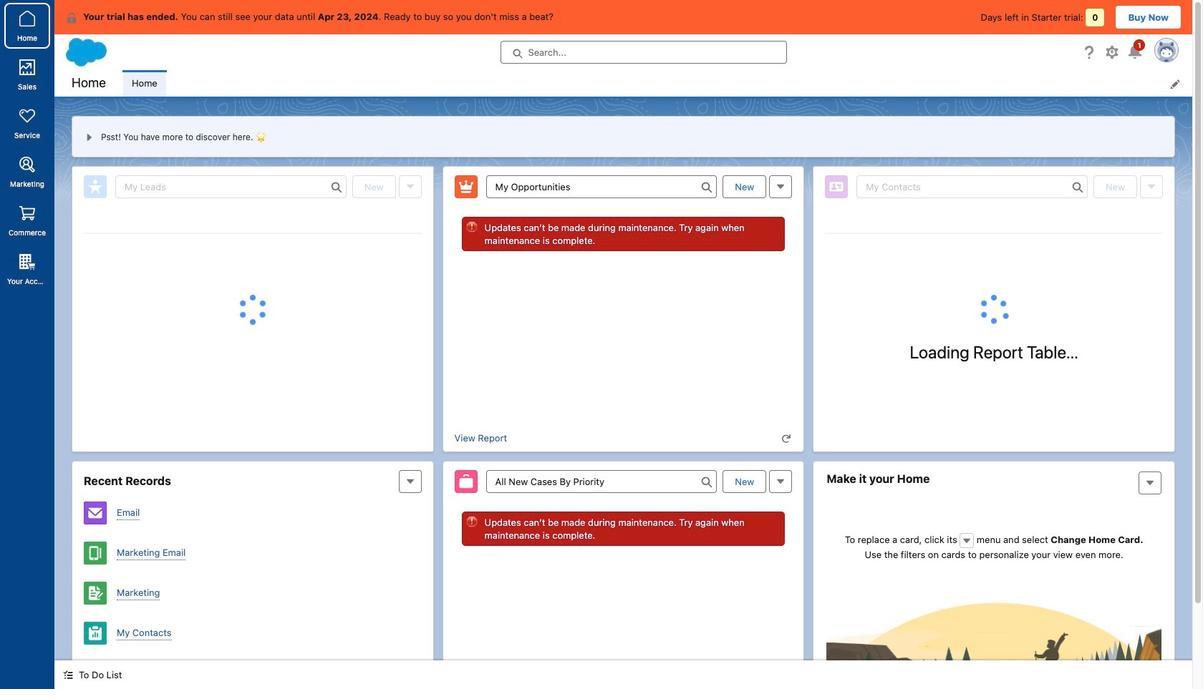 Task type: describe. For each thing, give the bounding box(es) containing it.
report image
[[84, 622, 107, 645]]

1 select an option text field from the top
[[486, 175, 717, 198]]

2 select an option text field from the top
[[486, 470, 717, 493]]

2 error image from the top
[[466, 516, 477, 528]]

engagement channel type image
[[84, 502, 107, 525]]

2 vertical spatial text default image
[[63, 670, 73, 680]]

1 error image from the top
[[466, 221, 477, 233]]

2 grid from the left
[[825, 233, 1163, 234]]

communication subscription image
[[84, 582, 107, 605]]

communication subscription channel type image
[[84, 542, 107, 565]]

1 vertical spatial text default image
[[781, 434, 792, 444]]

1 grid from the left
[[84, 233, 422, 234]]

0 vertical spatial text default image
[[66, 12, 77, 24]]



Task type: locate. For each thing, give the bounding box(es) containing it.
0 vertical spatial select an option text field
[[486, 175, 717, 198]]

account image
[[84, 662, 107, 685]]

grid
[[84, 233, 422, 234], [825, 233, 1163, 234]]

0 vertical spatial error image
[[466, 221, 477, 233]]

1 horizontal spatial grid
[[825, 233, 1163, 234]]

list
[[123, 70, 1192, 97]]

error image
[[466, 221, 477, 233], [466, 516, 477, 528]]

1 vertical spatial error image
[[466, 516, 477, 528]]

text default image
[[962, 536, 972, 546]]

Select an Option text field
[[486, 175, 717, 198], [486, 470, 717, 493]]

1 vertical spatial select an option text field
[[486, 470, 717, 493]]

text default image
[[66, 12, 77, 24], [781, 434, 792, 444], [63, 670, 73, 680]]

0 horizontal spatial grid
[[84, 233, 422, 234]]



Task type: vqa. For each thing, say whether or not it's contained in the screenshot.
1st error icon from the bottom of the page
yes



